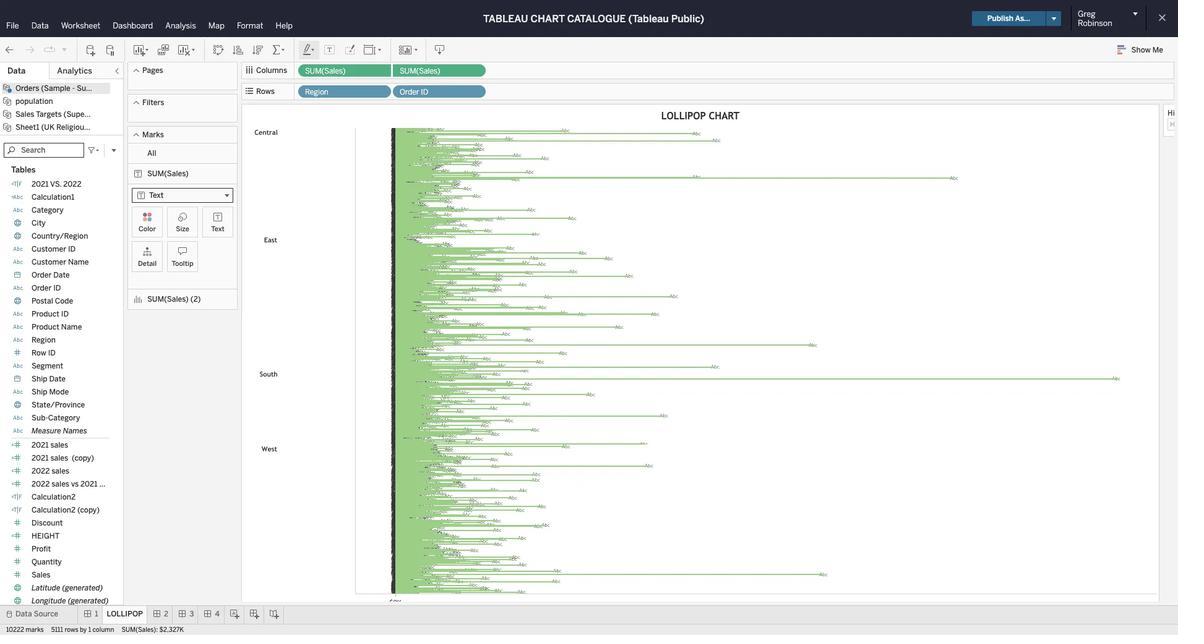 Task type: describe. For each thing, give the bounding box(es) containing it.
customer name
[[32, 258, 89, 267]]

sales for 2021 sales
[[50, 441, 68, 450]]

postal
[[32, 297, 53, 306]]

columns
[[256, 66, 287, 75]]

source
[[34, 610, 58, 619]]

sales for 2022 sales vs 2021 sales
[[52, 480, 69, 489]]

sum(sales) down show/hide cards image
[[400, 67, 440, 75]]

lollipop chart
[[661, 110, 740, 122]]

publish as... button
[[972, 11, 1046, 26]]

sales right vs
[[99, 480, 117, 489]]

2
[[164, 610, 168, 619]]

sum(sales) down show mark labels icon
[[305, 67, 346, 75]]

date for ship date
[[49, 375, 66, 384]]

name for customer name
[[68, 258, 89, 267]]

redo image
[[24, 44, 36, 56]]

analysis
[[165, 21, 196, 30]]

orders (sample - superstore (5))
[[15, 84, 131, 93]]

rows
[[65, 627, 78, 634]]

longitude (generated)
[[32, 597, 109, 606]]

2021 right vs
[[80, 480, 97, 489]]

data source
[[15, 610, 58, 619]]

0 vertical spatial order id
[[400, 88, 428, 97]]

latitude
[[32, 584, 60, 593]]

2021 for 2021 sales  (copy)
[[32, 454, 49, 463]]

tooltip
[[172, 260, 193, 268]]

1 vertical spatial category
[[48, 414, 80, 423]]

3
[[189, 610, 194, 619]]

0 horizontal spatial region
[[32, 336, 56, 345]]

(sample
[[41, 84, 70, 93]]

show
[[1131, 46, 1151, 54]]

(tableau
[[628, 13, 669, 24]]

tableau chart catalogue (tableau public)
[[483, 13, 704, 24]]

ship date
[[32, 375, 66, 384]]

state/province
[[32, 401, 85, 410]]

file
[[6, 21, 19, 30]]

city
[[32, 219, 46, 228]]

sum(sales) (2)
[[147, 295, 201, 304]]

(2)
[[190, 295, 201, 304]]

lollipop for lollipop chart
[[661, 110, 706, 122]]

dashboard
[[113, 21, 153, 30]]

sorted ascending by sum of sales within order id image
[[232, 44, 244, 56]]

undo image
[[4, 44, 16, 56]]

vs.
[[50, 180, 61, 189]]

sales for 2021 sales  (copy)
[[50, 454, 68, 463]]

profit
[[32, 545, 51, 554]]

sales
[[32, 571, 50, 580]]

product for product id
[[32, 310, 59, 319]]

detail
[[138, 260, 157, 268]]

fit image
[[363, 44, 383, 56]]

format
[[237, 21, 263, 30]]

postal code
[[32, 297, 73, 306]]

2022 sales
[[32, 467, 69, 476]]

tableau
[[483, 13, 528, 24]]

worksheet
[[61, 21, 100, 30]]

1 vertical spatial 1
[[88, 627, 91, 634]]

0 horizontal spatial order id
[[32, 284, 61, 293]]

marks. press enter to open the view data window.. use arrow keys to navigate data visualization elements. image
[[355, 128, 1157, 594]]

hig
[[1168, 108, 1178, 118]]

ship mode
[[32, 388, 69, 397]]

sub-category
[[32, 414, 80, 423]]

2 vertical spatial data
[[15, 610, 32, 619]]

customer id
[[32, 245, 76, 254]]

greg
[[1078, 9, 1096, 19]]

pages
[[142, 66, 163, 75]]

marks
[[26, 627, 44, 634]]

me
[[1152, 46, 1163, 54]]

0 vertical spatial 1
[[95, 610, 98, 619]]

text
[[211, 225, 224, 233]]

superstore
[[77, 84, 116, 93]]

collapse image
[[113, 67, 121, 75]]

sum(sales) left (2)
[[147, 295, 189, 304]]

measure names
[[32, 427, 87, 436]]

marks
[[142, 131, 164, 139]]

latitude (generated)
[[32, 584, 103, 593]]

row id
[[32, 349, 56, 358]]

code
[[55, 297, 73, 306]]

quantity
[[32, 558, 62, 567]]

product id
[[32, 310, 69, 319]]

2022 for 2022 sales vs 2021 sales
[[32, 480, 50, 489]]

chart for lollipop
[[709, 110, 740, 122]]

5111 rows by 1 column
[[51, 627, 114, 634]]

2022 for 2022 sales
[[32, 467, 50, 476]]

new worksheet image
[[132, 44, 150, 56]]

customer for customer name
[[32, 258, 66, 267]]

order date
[[32, 271, 70, 280]]

pause auto updates image
[[105, 44, 117, 56]]

-
[[72, 84, 75, 93]]

product for product name
[[32, 323, 59, 332]]

2021 vs. 2022
[[32, 180, 81, 189]]

chart for tableau
[[531, 13, 565, 24]]

greg robinson
[[1078, 9, 1112, 28]]

population
[[15, 97, 53, 106]]

0 vertical spatial order
[[400, 88, 419, 97]]

5111
[[51, 627, 63, 634]]

as...
[[1015, 14, 1030, 23]]

2021 for 2021 sales
[[32, 441, 49, 450]]

publish as...
[[987, 14, 1030, 23]]

show/hide cards image
[[398, 44, 418, 56]]

new data source image
[[85, 44, 97, 56]]

country/region
[[32, 232, 88, 241]]

sum(sales):
[[122, 627, 158, 634]]



Task type: vqa. For each thing, say whether or not it's contained in the screenshot.
Discount
yes



Task type: locate. For each thing, give the bounding box(es) containing it.
data up 10222 marks
[[15, 610, 32, 619]]

name
[[68, 258, 89, 267], [61, 323, 82, 332]]

1 vertical spatial lollipop
[[107, 610, 143, 619]]

1 right by
[[88, 627, 91, 634]]

2022 right vs.
[[63, 180, 81, 189]]

name down customer id
[[68, 258, 89, 267]]

product down product id at the left of the page
[[32, 323, 59, 332]]

customer up 'order date'
[[32, 258, 66, 267]]

date for order date
[[53, 271, 70, 280]]

map
[[208, 21, 225, 30]]

0 vertical spatial calculation2
[[32, 493, 76, 502]]

1 vertical spatial date
[[49, 375, 66, 384]]

duplicate image
[[157, 44, 170, 56]]

calculation2 (copy)
[[32, 506, 100, 515]]

2 vertical spatial order
[[32, 284, 52, 293]]

sales down 2021 sales at the bottom of page
[[50, 454, 68, 463]]

(copy)
[[72, 454, 94, 463], [77, 506, 100, 515]]

0 vertical spatial data
[[31, 21, 49, 30]]

region down the highlight 'icon'
[[305, 88, 328, 97]]

1
[[95, 610, 98, 619], [88, 627, 91, 634]]

(generated) for latitude (generated)
[[62, 584, 103, 593]]

ship for ship date
[[32, 375, 47, 384]]

0 vertical spatial ship
[[32, 375, 47, 384]]

chart
[[531, 13, 565, 24], [709, 110, 740, 122]]

order id up postal
[[32, 284, 61, 293]]

row
[[32, 349, 46, 358]]

2021 for 2021 vs. 2022
[[32, 180, 49, 189]]

region
[[305, 88, 328, 97], [32, 336, 56, 345]]

lollipop
[[661, 110, 706, 122], [107, 610, 143, 619]]

(copy) up vs
[[72, 454, 94, 463]]

measure
[[32, 427, 61, 436]]

1 vertical spatial (copy)
[[77, 506, 100, 515]]

0 vertical spatial lollipop
[[661, 110, 706, 122]]

0 vertical spatial customer
[[32, 245, 66, 254]]

replay animation image right redo image
[[43, 44, 56, 56]]

customer
[[32, 245, 66, 254], [32, 258, 66, 267]]

sales
[[50, 441, 68, 450], [50, 454, 68, 463], [52, 467, 69, 476], [52, 480, 69, 489], [99, 480, 117, 489]]

0 vertical spatial product
[[32, 310, 59, 319]]

2021 down measure
[[32, 441, 49, 450]]

customer for customer id
[[32, 245, 66, 254]]

height
[[32, 532, 60, 541]]

demographics)
[[90, 123, 143, 132]]

Search text field
[[4, 143, 84, 158]]

sheet1 (uk religious demographics)
[[15, 123, 143, 132]]

2 ship from the top
[[32, 388, 47, 397]]

orders
[[15, 84, 39, 93]]

0 horizontal spatial chart
[[531, 13, 565, 24]]

1 vertical spatial calculation2
[[32, 506, 76, 515]]

4
[[215, 610, 220, 619]]

1 vertical spatial region
[[32, 336, 56, 345]]

1 horizontal spatial lollipop
[[661, 110, 706, 122]]

order
[[400, 88, 419, 97], [32, 271, 52, 280], [32, 284, 52, 293]]

filters
[[142, 98, 164, 107]]

0 vertical spatial chart
[[531, 13, 565, 24]]

calculation2 up discount
[[32, 506, 76, 515]]

region up row id
[[32, 336, 56, 345]]

0 vertical spatial 2022
[[63, 180, 81, 189]]

0 vertical spatial (generated)
[[62, 584, 103, 593]]

robinson
[[1078, 19, 1112, 28]]

1 vertical spatial chart
[[709, 110, 740, 122]]

1 product from the top
[[32, 310, 59, 319]]

product name
[[32, 323, 82, 332]]

order up postal
[[32, 284, 52, 293]]

2021 up 2022 sales
[[32, 454, 49, 463]]

color
[[139, 225, 156, 233]]

data up orders
[[7, 66, 26, 75]]

2021
[[32, 180, 49, 189], [32, 441, 49, 450], [32, 454, 49, 463], [80, 480, 97, 489]]

0 horizontal spatial lollipop
[[107, 610, 143, 619]]

$2,327k
[[159, 627, 184, 634]]

date down the customer name
[[53, 271, 70, 280]]

0 horizontal spatial replay animation image
[[43, 44, 56, 56]]

sum(sales): $2,327k
[[122, 627, 184, 634]]

1 horizontal spatial replay animation image
[[61, 45, 68, 53]]

totals image
[[272, 44, 286, 56]]

order down show/hide cards image
[[400, 88, 419, 97]]

1 vertical spatial 2022
[[32, 467, 50, 476]]

sum(sales) down all
[[147, 170, 189, 178]]

10222 marks
[[6, 627, 44, 634]]

ship for ship mode
[[32, 388, 47, 397]]

1 horizontal spatial 1
[[95, 610, 98, 619]]

1 customer from the top
[[32, 245, 66, 254]]

order id down show/hide cards image
[[400, 88, 428, 97]]

calculation2 for calculation2 (copy)
[[32, 506, 76, 515]]

publish
[[987, 14, 1013, 23]]

names
[[63, 427, 87, 436]]

sales left vs
[[52, 480, 69, 489]]

highlight image
[[302, 44, 316, 56]]

calculation2 for calculation2
[[32, 493, 76, 502]]

2022 down 2022 sales
[[32, 480, 50, 489]]

calculation2
[[32, 493, 76, 502], [32, 506, 76, 515]]

format workbook image
[[343, 44, 356, 56]]

2021 sales
[[32, 441, 70, 450]]

2022 sales vs 2021 sales
[[32, 480, 117, 489]]

category up the measure names
[[48, 414, 80, 423]]

2022
[[63, 180, 81, 189], [32, 467, 50, 476], [32, 480, 50, 489]]

2021 sales  (copy)
[[32, 454, 94, 463]]

replay animation image
[[43, 44, 56, 56], [61, 45, 68, 53]]

2 calculation2 from the top
[[32, 506, 76, 515]]

data up redo image
[[31, 21, 49, 30]]

1 horizontal spatial order id
[[400, 88, 428, 97]]

lollipop for lollipop
[[107, 610, 143, 619]]

0 vertical spatial name
[[68, 258, 89, 267]]

show me button
[[1112, 40, 1174, 59]]

(5))
[[117, 84, 131, 93]]

1 vertical spatial order id
[[32, 284, 61, 293]]

1 vertical spatial name
[[61, 323, 82, 332]]

help
[[276, 21, 293, 30]]

sum(sales)
[[305, 67, 346, 75], [400, 67, 440, 75], [147, 170, 189, 178], [147, 295, 189, 304]]

size
[[176, 225, 189, 233]]

ship down "segment"
[[32, 375, 47, 384]]

sub-
[[32, 414, 48, 423]]

order down the customer name
[[32, 271, 52, 280]]

1 horizontal spatial region
[[305, 88, 328, 97]]

catalogue
[[567, 13, 626, 24]]

0 vertical spatial (copy)
[[72, 454, 94, 463]]

tables
[[11, 165, 36, 175]]

1 ship from the top
[[32, 375, 47, 384]]

2022 down '2021 sales  (copy)'
[[32, 467, 50, 476]]

swap rows and columns image
[[212, 44, 225, 56]]

category down calculation1
[[32, 206, 64, 215]]

longitude
[[32, 597, 66, 606]]

product down postal
[[32, 310, 59, 319]]

(uk
[[41, 123, 54, 132]]

religious
[[56, 123, 88, 132]]

sales down '2021 sales  (copy)'
[[52, 467, 69, 476]]

10222
[[6, 627, 24, 634]]

1 vertical spatial (generated)
[[68, 597, 109, 606]]

2 vertical spatial 2022
[[32, 480, 50, 489]]

sales up '2021 sales  (copy)'
[[50, 441, 68, 450]]

0 horizontal spatial 1
[[88, 627, 91, 634]]

1 horizontal spatial chart
[[709, 110, 740, 122]]

analytics
[[57, 66, 92, 75]]

public)
[[671, 13, 704, 24]]

calculation2 up "calculation2 (copy)"
[[32, 493, 76, 502]]

show me
[[1131, 46, 1163, 54]]

ship
[[32, 375, 47, 384], [32, 388, 47, 397]]

(generated) for longitude (generated)
[[68, 597, 109, 606]]

ship down ship date
[[32, 388, 47, 397]]

2021 left vs.
[[32, 180, 49, 189]]

by
[[80, 627, 87, 634]]

download image
[[434, 44, 446, 56]]

replay animation image up analytics
[[61, 45, 68, 53]]

id
[[421, 88, 428, 97], [68, 245, 76, 254], [53, 284, 61, 293], [61, 310, 69, 319], [48, 349, 56, 358]]

0 vertical spatial category
[[32, 206, 64, 215]]

1 calculation2 from the top
[[32, 493, 76, 502]]

1 up column
[[95, 610, 98, 619]]

name for product name
[[61, 323, 82, 332]]

clear sheet image
[[177, 44, 197, 56]]

rows
[[256, 87, 275, 96]]

1 vertical spatial customer
[[32, 258, 66, 267]]

1 vertical spatial ship
[[32, 388, 47, 397]]

1 vertical spatial data
[[7, 66, 26, 75]]

customer down country/region
[[32, 245, 66, 254]]

discount
[[32, 519, 63, 528]]

(generated) up the longitude (generated)
[[62, 584, 103, 593]]

(copy) down vs
[[77, 506, 100, 515]]

0 vertical spatial date
[[53, 271, 70, 280]]

1 vertical spatial order
[[32, 271, 52, 280]]

show mark labels image
[[324, 44, 336, 56]]

vs
[[71, 480, 79, 489]]

date
[[53, 271, 70, 280], [49, 375, 66, 384]]

1 vertical spatial product
[[32, 323, 59, 332]]

2 product from the top
[[32, 323, 59, 332]]

sales for 2022 sales
[[52, 467, 69, 476]]

date up mode
[[49, 375, 66, 384]]

calculation1
[[32, 193, 74, 202]]

sheet1
[[15, 123, 39, 132]]

name down product id at the left of the page
[[61, 323, 82, 332]]

2 customer from the top
[[32, 258, 66, 267]]

all
[[147, 149, 156, 158]]

(generated) down the latitude (generated) on the bottom left of page
[[68, 597, 109, 606]]

segment
[[32, 362, 63, 371]]

0 vertical spatial region
[[305, 88, 328, 97]]

sorted descending by sum of sales within order id image
[[252, 44, 264, 56]]

mode
[[49, 388, 69, 397]]



